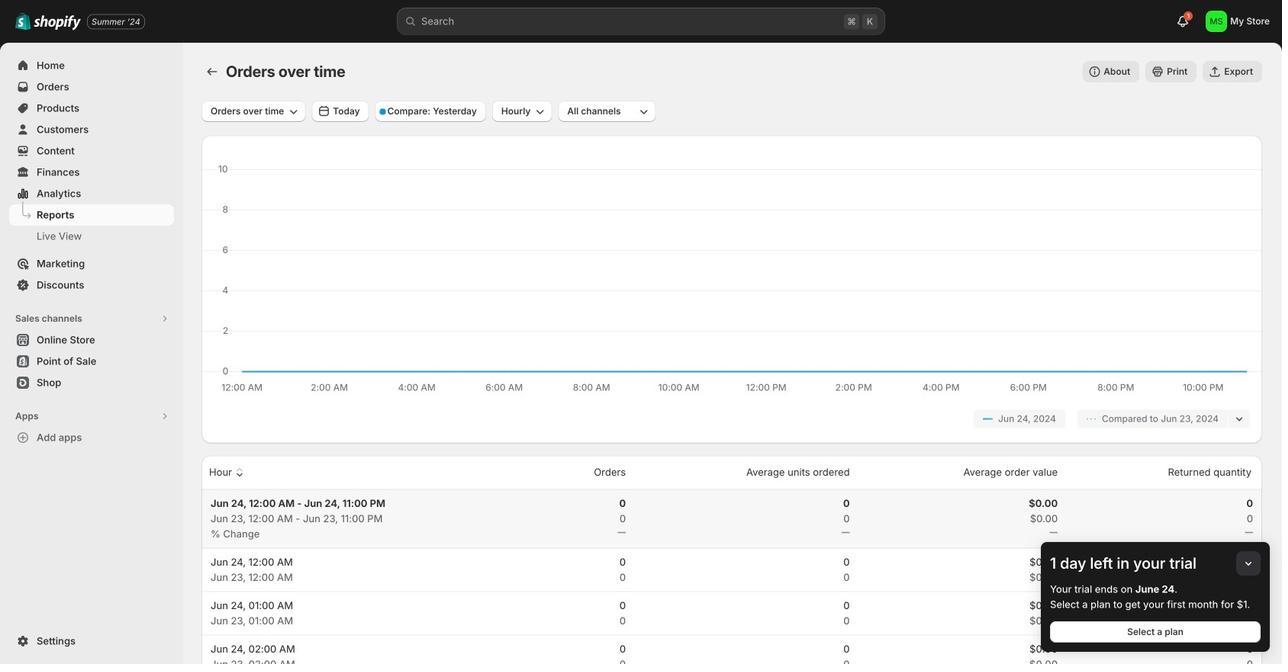 Task type: locate. For each thing, give the bounding box(es) containing it.
shopify image
[[15, 12, 31, 30]]

my store image
[[1206, 11, 1227, 32]]



Task type: vqa. For each thing, say whether or not it's contained in the screenshot.
the Shopify 'IMAGE'
yes



Task type: describe. For each thing, give the bounding box(es) containing it.
shopify image
[[34, 15, 81, 30]]



